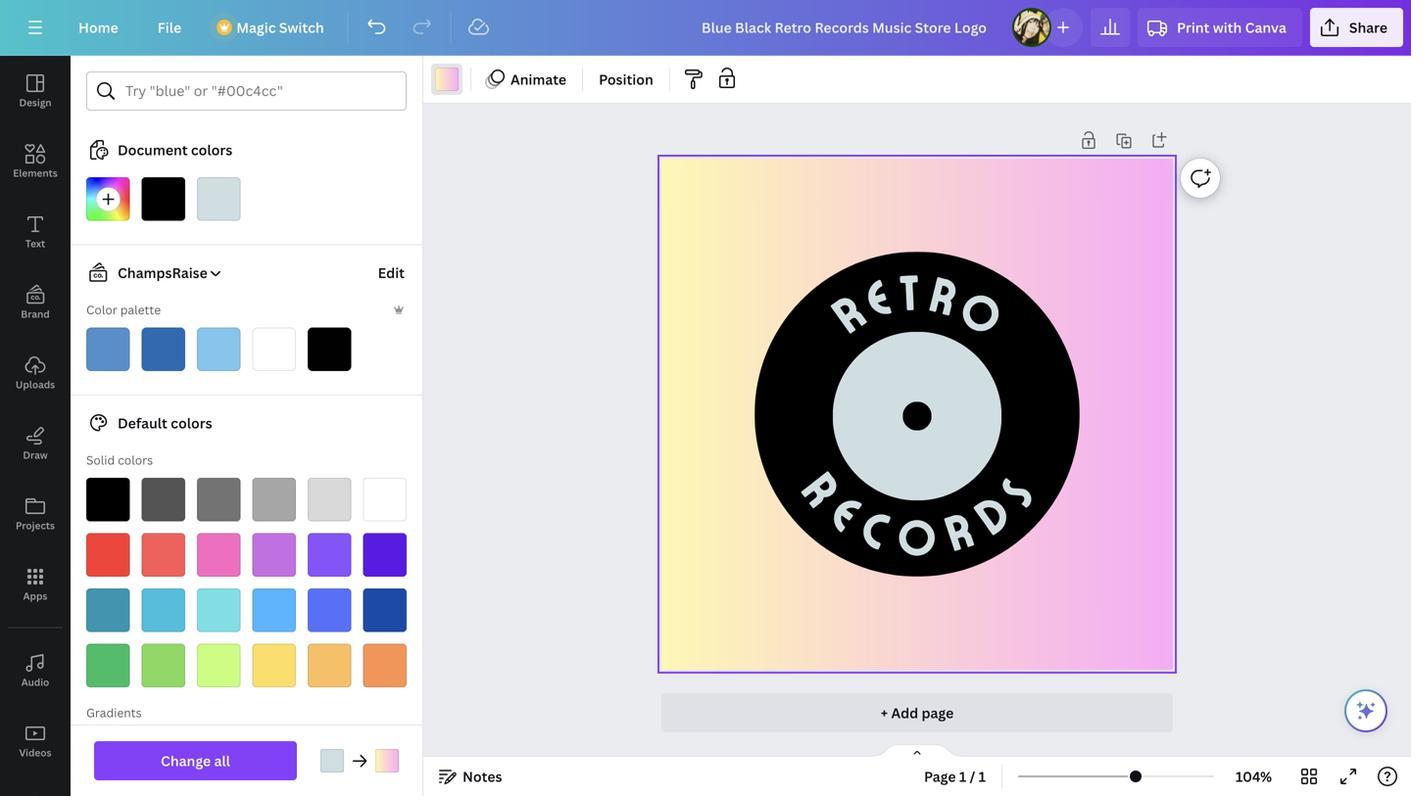 Task type: describe. For each thing, give the bounding box(es) containing it.
#ffffff image
[[252, 328, 296, 372]]

1 vertical spatial #cddfe3 image
[[321, 750, 344, 773]]

file button
[[142, 8, 197, 47]]

dark turquoise #0097b2 image
[[86, 589, 130, 633]]

uploads button
[[0, 338, 71, 409]]

yellow #ffde59 image
[[252, 645, 296, 688]]

print with canva button
[[1138, 8, 1303, 47]]

default
[[118, 414, 167, 433]]

+
[[881, 704, 888, 723]]

canva assistant image
[[1355, 700, 1378, 723]]

color palette
[[86, 302, 161, 318]]

all
[[214, 752, 230, 771]]

text button
[[0, 197, 71, 268]]

#010101 image
[[308, 328, 351, 372]]

home
[[78, 18, 118, 37]]

design button
[[0, 56, 71, 126]]

elements
[[13, 167, 58, 180]]

change all
[[161, 752, 230, 771]]

with
[[1213, 18, 1242, 37]]

+ add page button
[[662, 694, 1173, 733]]

audio
[[21, 676, 49, 690]]

yellow #ffde59 image
[[252, 645, 296, 688]]

/
[[970, 768, 976, 787]]

switch
[[279, 18, 324, 37]]

show pages image
[[870, 744, 965, 760]]

side panel tab list
[[0, 56, 71, 797]]

animate button
[[479, 64, 575, 95]]

apps
[[23, 590, 47, 603]]

text
[[25, 237, 45, 250]]

position button
[[591, 64, 661, 95]]

videos
[[19, 747, 51, 760]]

104% button
[[1222, 762, 1286, 793]]

draw
[[23, 449, 48, 462]]

peach #ffbd59 image
[[308, 645, 351, 688]]

gray #a6a6a6 image
[[252, 478, 296, 522]]

e t r
[[858, 261, 964, 329]]

Design title text field
[[686, 8, 1005, 47]]

print
[[1177, 18, 1210, 37]]

#000000 image
[[142, 177, 185, 221]]

r inside the c o r
[[938, 498, 980, 563]]

cobalt blue #004aad image
[[363, 589, 407, 633]]

add
[[892, 704, 919, 723]]

edit button
[[376, 253, 407, 293]]

e for e t r
[[858, 265, 897, 329]]

page
[[922, 704, 954, 723]]

white #ffffff image
[[363, 478, 407, 522]]

orange #ff914d image
[[363, 645, 407, 688]]

champsraise
[[118, 264, 208, 282]]

gray #a6a6a6 image
[[252, 478, 296, 522]]

gray #737373 image
[[197, 478, 241, 522]]

magic
[[236, 18, 276, 37]]

c o r
[[854, 496, 980, 567]]

page 1 / 1
[[924, 768, 986, 787]]

default colors
[[118, 414, 212, 433]]

linear gradient 90°: #a6a6a6, #ffffff image
[[252, 731, 296, 775]]

linear gradient 90°: #cdffd8, #94b9ff image
[[363, 731, 407, 775]]

lime #c1ff72 image
[[197, 645, 241, 688]]

#000000 image
[[142, 177, 185, 221]]

t
[[897, 261, 922, 321]]

linear gradient 90°: #000000, #3533cd image
[[197, 731, 241, 775]]

white #ffffff image
[[363, 478, 407, 522]]

0 vertical spatial #cddfe3 image
[[197, 177, 241, 221]]

home link
[[63, 8, 134, 47]]



Task type: locate. For each thing, give the bounding box(es) containing it.
notes
[[463, 768, 502, 787]]

1 horizontal spatial #cddfe3 image
[[321, 750, 344, 773]]

gradients
[[86, 705, 142, 721]]

pink #ff66c4 image
[[197, 534, 241, 577]]

file
[[158, 18, 182, 37]]

0 vertical spatial linear gradient 90°: #fff7ad, #ffa9f9 image
[[435, 68, 459, 91]]

1 vertical spatial e
[[821, 482, 874, 543]]

1 horizontal spatial #cddfe3 image
[[321, 750, 344, 773]]

colors
[[191, 141, 233, 159], [171, 414, 212, 433], [118, 452, 153, 469]]

#ffffff image
[[252, 328, 296, 372]]

s
[[988, 466, 1045, 517]]

0 vertical spatial colors
[[191, 141, 233, 159]]

colors right default on the bottom left
[[171, 414, 212, 433]]

peach #ffbd59 image
[[308, 645, 351, 688]]

1 left /
[[960, 768, 967, 787]]

1 horizontal spatial linear gradient 90°: #fff7ad, #ffa9f9 image
[[435, 68, 459, 91]]

0 horizontal spatial o
[[898, 506, 937, 567]]

Try "blue" or "#00c4cc" search field
[[125, 73, 394, 110]]

#010101 image
[[308, 328, 351, 372]]

linear gradient 90°: #cdffd8, #94b9ff image
[[363, 731, 407, 775]]

2 vertical spatial colors
[[118, 452, 153, 469]]

gray #737373 image
[[197, 478, 241, 522]]

main menu bar
[[0, 0, 1412, 56]]

light gray #d9d9d9 image
[[308, 478, 351, 522]]

notes button
[[431, 762, 510, 793]]

solid
[[86, 452, 115, 469]]

black #000000 image
[[86, 478, 130, 522]]

projects
[[16, 520, 55, 533]]

0 vertical spatial o
[[949, 276, 1015, 347]]

turquoise blue #5ce1e6 image
[[197, 589, 241, 633], [197, 589, 241, 633]]

colors right document
[[191, 141, 233, 159]]

#cddfe3 image left linear gradient 90°: #cdffd8, #94b9ff image
[[321, 750, 344, 773]]

document colors
[[118, 141, 233, 159]]

linear gradient 90°: #a6a6a6, #ffffff image
[[252, 731, 296, 775]]

e for e
[[821, 482, 874, 543]]

r
[[924, 262, 964, 326], [820, 281, 875, 344], [792, 460, 855, 517], [938, 498, 980, 563]]

colors for document colors
[[191, 141, 233, 159]]

design
[[19, 96, 52, 109]]

royal blue #5271ff image
[[308, 589, 351, 633]]

light blue #38b6ff image
[[252, 589, 296, 633], [252, 589, 296, 633]]

change all button
[[94, 742, 297, 781]]

0 vertical spatial e
[[858, 265, 897, 329]]

brand button
[[0, 268, 71, 338]]

#cddfe3 image
[[197, 177, 241, 221], [321, 750, 344, 773]]

black #000000 image
[[86, 478, 130, 522]]

cobalt blue #004aad image
[[363, 589, 407, 633]]

1 vertical spatial #cddfe3 image
[[321, 750, 344, 773]]

violet #5e17eb image
[[363, 534, 407, 577], [363, 534, 407, 577]]

colors for solid colors
[[118, 452, 153, 469]]

0 horizontal spatial #cddfe3 image
[[197, 177, 241, 221]]

magic switch
[[236, 18, 324, 37]]

2 1 from the left
[[979, 768, 986, 787]]

1 right /
[[979, 768, 986, 787]]

#4890cd image
[[86, 328, 130, 372], [86, 328, 130, 372]]

1 vertical spatial linear gradient 90°: #fff7ad, #ffa9f9 image
[[308, 731, 351, 775]]

d
[[963, 481, 1021, 546]]

bright red #ff3131 image
[[86, 534, 130, 577]]

1 vertical spatial o
[[898, 506, 937, 567]]

lime #c1ff72 image
[[197, 645, 241, 688]]

104%
[[1236, 768, 1272, 787]]

aqua blue #0cc0df image
[[142, 589, 185, 633], [142, 589, 185, 633]]

#cddfe3 image right #000000 image
[[197, 177, 241, 221]]

#cddfe3 image
[[197, 177, 241, 221], [321, 750, 344, 773]]

0 vertical spatial #cddfe3 image
[[197, 177, 241, 221]]

share button
[[1311, 8, 1404, 47]]

projects button
[[0, 479, 71, 550]]

champsraise button
[[78, 261, 223, 285]]

o
[[949, 276, 1015, 347], [898, 506, 937, 567]]

edit
[[378, 264, 405, 282]]

1 horizontal spatial o
[[949, 276, 1015, 347]]

c
[[854, 496, 899, 561]]

linear gradient 90°: #000000, #737373 image
[[86, 731, 130, 775], [86, 731, 130, 775]]

dark gray #545454 image
[[142, 478, 185, 522], [142, 478, 185, 522]]

document
[[118, 141, 188, 159]]

purple #8c52ff image
[[308, 534, 351, 577], [308, 534, 351, 577]]

share
[[1350, 18, 1388, 37]]

print with canva
[[1177, 18, 1287, 37]]

+ add page
[[881, 704, 954, 723]]

0 horizontal spatial linear gradient 90°: #fff7ad, #ffa9f9 image
[[308, 731, 351, 775]]

linear gradient 90°: #fff7ad, #ffa9f9 image
[[435, 68, 459, 91], [308, 731, 351, 775]]

o inside the c o r
[[898, 506, 937, 567]]

dark turquoise #0097b2 image
[[86, 589, 130, 633]]

page
[[924, 768, 956, 787]]

r inside "e t r"
[[924, 262, 964, 326]]

#75c6ef image
[[197, 328, 241, 372], [197, 328, 241, 372]]

o left d
[[898, 506, 937, 567]]

uploads
[[16, 378, 55, 392]]

linear gradient 90°: #000000, #c89116 image
[[142, 731, 185, 775], [142, 731, 185, 775]]

1
[[960, 768, 967, 787], [979, 768, 986, 787]]

grass green #7ed957 image
[[142, 645, 185, 688], [142, 645, 185, 688]]

audio button
[[0, 636, 71, 707]]

magenta #cb6ce6 image
[[252, 534, 296, 577], [252, 534, 296, 577]]

1 vertical spatial colors
[[171, 414, 212, 433]]

color
[[86, 302, 117, 318]]

animate
[[511, 70, 567, 89]]

canva
[[1246, 18, 1287, 37]]

1 horizontal spatial 1
[[979, 768, 986, 787]]

0 horizontal spatial #cddfe3 image
[[197, 177, 241, 221]]

o right 't'
[[949, 276, 1015, 347]]

green #00bf63 image
[[86, 645, 130, 688], [86, 645, 130, 688]]

#cddfe3 image right #000000 image
[[197, 177, 241, 221]]

change
[[161, 752, 211, 771]]

solid colors
[[86, 452, 153, 469]]

videos button
[[0, 707, 71, 777]]

colors for default colors
[[171, 414, 212, 433]]

palette
[[120, 302, 161, 318]]

coral red #ff5757 image
[[142, 534, 185, 577]]

linear gradient 90°: #fff7ad, #ffa9f9 image
[[435, 68, 459, 91], [308, 731, 351, 775], [375, 750, 399, 773], [375, 750, 399, 773]]

elements button
[[0, 126, 71, 197]]

linear gradient 90°: #fff7ad, #ffa9f9 image right linear gradient 90°: #a6a6a6, #ffffff icon
[[308, 731, 351, 775]]

light gray #d9d9d9 image
[[308, 478, 351, 522]]

1 1 from the left
[[960, 768, 967, 787]]

bright red #ff3131 image
[[86, 534, 130, 577]]

pink #ff66c4 image
[[197, 534, 241, 577]]

orange #ff914d image
[[363, 645, 407, 688]]

draw button
[[0, 409, 71, 479]]

royal blue #5271ff image
[[308, 589, 351, 633]]

e
[[858, 265, 897, 329], [821, 482, 874, 543]]

brand
[[21, 308, 50, 321]]

apps button
[[0, 550, 71, 621]]

e inside "e t r"
[[858, 265, 897, 329]]

linear gradient 90°: #000000, #3533cd image
[[197, 731, 241, 775]]

#166bb5 image
[[142, 328, 185, 372], [142, 328, 185, 372]]

#cddfe3 image left linear gradient 90°: #cdffd8, #94b9ff image
[[321, 750, 344, 773]]

position
[[599, 70, 654, 89]]

0 horizontal spatial 1
[[960, 768, 967, 787]]

add a new color image
[[86, 177, 130, 221], [86, 177, 130, 221]]

linear gradient 90°: #fff7ad, #ffa9f9 image left animate popup button at the top of the page
[[435, 68, 459, 91]]

coral red #ff5757 image
[[142, 534, 185, 577]]

colors right the solid
[[118, 452, 153, 469]]

magic switch button
[[205, 8, 340, 47]]



Task type: vqa. For each thing, say whether or not it's contained in the screenshot.
magic switch
yes



